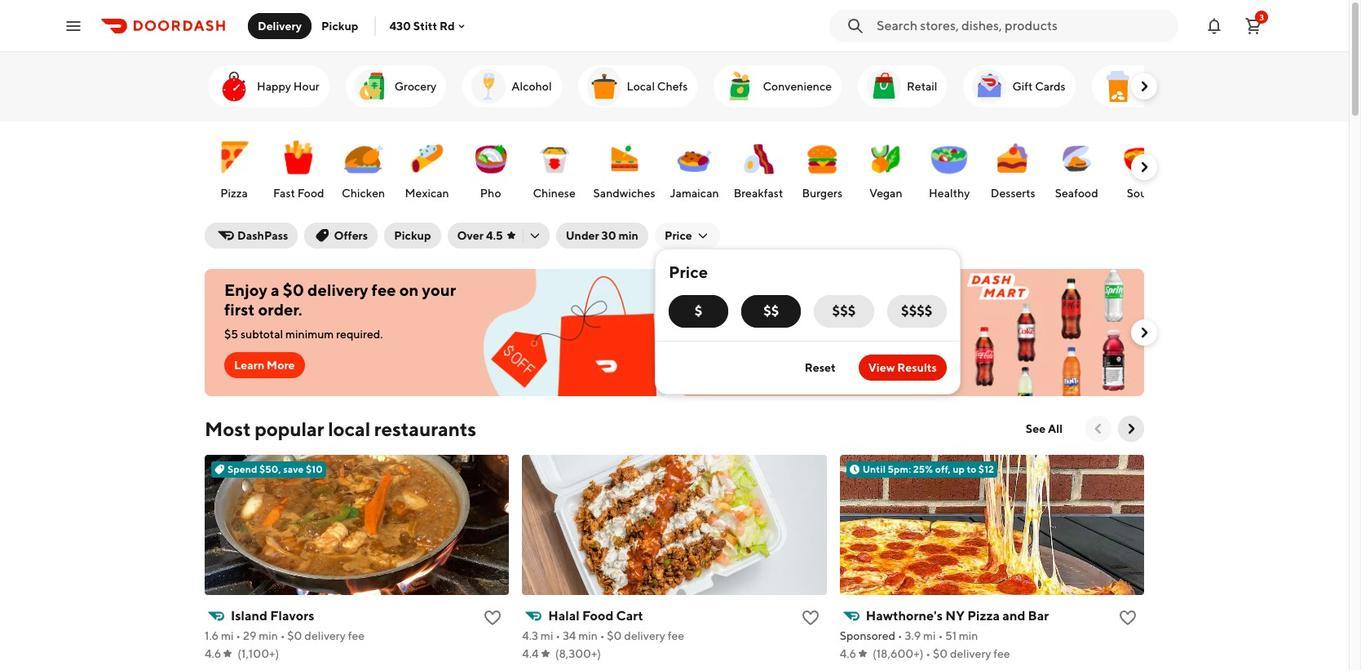 Task type: describe. For each thing, give the bounding box(es) containing it.
on
[[399, 281, 419, 299]]

terms
[[880, 308, 911, 321]]

dashpass button
[[205, 223, 298, 249]]

4 items, open order cart image
[[1244, 16, 1263, 35]]

4.5
[[486, 229, 503, 242]]

convenience link
[[714, 65, 842, 108]]

min inside button
[[619, 229, 639, 242]]

$$ button
[[741, 295, 801, 328]]

• $0 delivery fee
[[924, 648, 1010, 661]]

on
[[701, 308, 717, 321]]

(1,100+)
[[238, 648, 279, 661]]

dashpass
[[237, 229, 288, 242]]

$​0 for flavors
[[287, 630, 302, 643]]

34
[[563, 630, 576, 643]]

$12
[[979, 463, 994, 476]]

alcohol image
[[469, 67, 508, 106]]

• down flavors
[[280, 630, 285, 643]]

island
[[231, 608, 267, 624]]

0 vertical spatial save
[[870, 281, 904, 299]]

mi for island
[[221, 630, 234, 643]]

most popular local restaurants link
[[205, 416, 476, 442]]

flavors
[[270, 608, 314, 624]]

stitt
[[413, 19, 437, 32]]

desserts
[[991, 187, 1036, 200]]

hour
[[293, 80, 320, 93]]

grocery image
[[352, 67, 391, 106]]

breakfast
[[734, 187, 783, 200]]

halal food cart
[[548, 608, 643, 624]]

delivery button
[[248, 13, 312, 39]]

2 next button of carousel image from the top
[[1136, 159, 1152, 175]]

$5
[[224, 328, 238, 341]]

• down halal food cart
[[600, 630, 605, 643]]

reset button
[[795, 355, 846, 381]]

gift
[[1013, 80, 1033, 93]]

0 vertical spatial pickup button
[[312, 13, 368, 39]]

to
[[967, 463, 977, 476]]

sandwiches
[[593, 187, 655, 200]]

1.6 mi • 29 min • $​0 delivery fee
[[205, 630, 365, 643]]

chefs
[[657, 80, 688, 93]]

first
[[224, 300, 255, 319]]

popular
[[255, 418, 324, 440]]

until
[[863, 463, 886, 476]]

1 horizontal spatial pizza
[[967, 608, 1000, 624]]

30
[[602, 229, 616, 242]]

• down sponsored • 3.9 mi • 51 min
[[926, 648, 931, 661]]

min right 51
[[959, 630, 978, 643]]

$$$$ button
[[887, 295, 947, 328]]

mix
[[701, 281, 729, 299]]

gift cards
[[1013, 80, 1066, 93]]

reset
[[805, 361, 836, 374]]

until 5pm: 25% off, up to $12
[[863, 463, 994, 476]]

delivery
[[258, 19, 302, 32]]

sponsored
[[840, 630, 896, 643]]

chicken
[[342, 187, 385, 200]]

1 next button of carousel image from the top
[[1136, 78, 1152, 95]]

retail image
[[865, 67, 904, 106]]

local chefs link
[[578, 65, 698, 108]]

open menu image
[[64, 16, 83, 35]]

rd
[[440, 19, 455, 32]]

• left 29
[[236, 630, 241, 643]]

2,
[[853, 281, 866, 299]]

$10
[[306, 463, 323, 476]]

price inside button
[[665, 229, 692, 242]]

3.9
[[905, 630, 921, 643]]

select
[[719, 308, 750, 321]]

0 vertical spatial pizza
[[220, 187, 248, 200]]

learn more
[[234, 359, 295, 372]]

51
[[945, 630, 957, 643]]

previous button of carousel image
[[1090, 421, 1107, 437]]

• left 34
[[556, 630, 560, 643]]

learn
[[234, 359, 264, 372]]

mix and match: buy 2, save $3
[[701, 281, 926, 299]]

$$$
[[832, 303, 856, 319]]

healthy
[[929, 187, 970, 200]]

view results
[[868, 361, 937, 374]]

most popular local restaurants
[[205, 418, 476, 440]]

cart
[[616, 608, 643, 624]]

happy
[[257, 80, 291, 93]]

25%
[[913, 463, 933, 476]]

your
[[422, 281, 456, 299]]

1 horizontal spatial $0
[[933, 648, 948, 661]]

mexican
[[405, 187, 449, 200]]

under 30 min
[[566, 229, 639, 242]]

all
[[1048, 422, 1063, 436]]

$$$$
[[901, 303, 933, 319]]

(8,300+)
[[555, 648, 601, 661]]

gift cards image
[[970, 67, 1009, 106]]

alcohol
[[512, 80, 552, 93]]

learn more button
[[224, 352, 305, 378]]

view
[[868, 361, 895, 374]]

delivery down 51
[[950, 648, 991, 661]]

health image
[[1098, 67, 1138, 106]]

under 30 min button
[[556, 223, 648, 249]]

pho
[[480, 187, 501, 200]]

alcohol link
[[463, 65, 562, 108]]

price button
[[655, 223, 720, 249]]

4.3
[[522, 630, 538, 643]]



Task type: vqa. For each thing, say whether or not it's contained in the screenshot.
left the Cup
no



Task type: locate. For each thing, give the bounding box(es) containing it.
save
[[870, 281, 904, 299], [283, 463, 304, 476]]

$5 subtotal minimum required.
[[224, 328, 383, 341]]

vegan
[[869, 187, 903, 200]]

1 4.6 from the left
[[205, 648, 221, 661]]

restaurants
[[374, 418, 476, 440]]

430
[[389, 19, 411, 32]]

1 horizontal spatial pickup button
[[384, 223, 441, 249]]

bar
[[1028, 608, 1049, 624]]

fee inside enjoy a $0 delivery fee on your first order.
[[372, 281, 396, 299]]

jamaican
[[670, 187, 719, 200]]

1 vertical spatial pizza
[[967, 608, 1000, 624]]

buy
[[820, 281, 849, 299]]

save up terms
[[870, 281, 904, 299]]

local chefs image
[[584, 67, 624, 106]]

430 stitt rd
[[389, 19, 455, 32]]

next button of carousel image
[[1136, 78, 1152, 95], [1136, 159, 1152, 175], [1136, 325, 1152, 341]]

min right "30"
[[619, 229, 639, 242]]

mi right 3.9
[[923, 630, 936, 643]]

offers
[[334, 229, 368, 242]]

on select coca-cola® beverages. terms apply
[[701, 308, 911, 338]]

chinese
[[533, 187, 576, 200]]

minimum
[[285, 328, 334, 341]]

halal
[[548, 608, 580, 624]]

2 $​0 from the left
[[607, 630, 622, 643]]

• left 51
[[938, 630, 943, 643]]

pickup button right delivery
[[312, 13, 368, 39]]

price
[[665, 229, 692, 242], [669, 263, 708, 281]]

1.6
[[205, 630, 219, 643]]

1 vertical spatial $0
[[933, 648, 948, 661]]

view results button
[[859, 355, 947, 381]]

required.
[[336, 328, 383, 341]]

apply
[[701, 325, 729, 338]]

29
[[243, 630, 256, 643]]

0 horizontal spatial click to add this store to your saved list image
[[801, 608, 820, 628]]

0 horizontal spatial pizza
[[220, 187, 248, 200]]

1 horizontal spatial and
[[1003, 608, 1026, 624]]

$ button
[[669, 295, 728, 328]]

0 vertical spatial and
[[732, 281, 760, 299]]

3 button
[[1237, 9, 1270, 42]]

enjoy a $0 delivery fee on your first order.
[[224, 281, 456, 319]]

1 mi from the left
[[221, 630, 234, 643]]

$0 right a
[[283, 281, 304, 299]]

food right fast
[[297, 187, 324, 200]]

0 horizontal spatial pickup button
[[312, 13, 368, 39]]

1 vertical spatial and
[[1003, 608, 1026, 624]]

click to add this store to your saved list image
[[483, 608, 503, 628]]

a
[[271, 281, 280, 299]]

4.6 for (18,600+)
[[840, 648, 856, 661]]

delivery up required.
[[308, 281, 368, 299]]

retail
[[907, 80, 938, 93]]

$3
[[907, 281, 926, 299]]

cola®
[[785, 308, 819, 321]]

pickup down mexican on the left top of page
[[394, 229, 431, 242]]

0 vertical spatial pickup
[[321, 19, 358, 32]]

click to add this store to your saved list image
[[801, 608, 820, 628], [1118, 608, 1138, 628]]

2 mi from the left
[[541, 630, 553, 643]]

up
[[953, 463, 965, 476]]

1 horizontal spatial save
[[870, 281, 904, 299]]

over 4.5 button
[[447, 223, 549, 249]]

1 vertical spatial next button of carousel image
[[1136, 159, 1152, 175]]

pickup for right "pickup" button
[[394, 229, 431, 242]]

(18,600+)
[[873, 648, 924, 661]]

5pm:
[[888, 463, 911, 476]]

local
[[627, 80, 655, 93]]

food for fast
[[297, 187, 324, 200]]

health link
[[1092, 65, 1186, 108]]

0 vertical spatial price
[[665, 229, 692, 242]]

$​0 for food
[[607, 630, 622, 643]]

2 vertical spatial next button of carousel image
[[1136, 325, 1152, 341]]

hawthorne's ny pizza and bar
[[866, 608, 1049, 624]]

more
[[267, 359, 295, 372]]

delivery down flavors
[[305, 630, 346, 643]]

pickup right delivery button
[[321, 19, 358, 32]]

min right 29
[[259, 630, 278, 643]]

0 vertical spatial food
[[297, 187, 324, 200]]

1 horizontal spatial click to add this store to your saved list image
[[1118, 608, 1138, 628]]

2 click to add this store to your saved list image from the left
[[1118, 608, 1138, 628]]

1 $​0 from the left
[[287, 630, 302, 643]]

$$
[[764, 303, 779, 319]]

• left 3.9
[[898, 630, 903, 643]]

min right 34
[[578, 630, 598, 643]]

1 vertical spatial pickup
[[394, 229, 431, 242]]

0 vertical spatial $0
[[283, 281, 304, 299]]

2 4.6 from the left
[[840, 648, 856, 661]]

under
[[566, 229, 599, 242]]

$​0 down flavors
[[287, 630, 302, 643]]

1 vertical spatial price
[[669, 263, 708, 281]]

cards
[[1035, 80, 1066, 93]]

pickup for "pickup" button to the top
[[321, 19, 358, 32]]

grocery link
[[346, 65, 446, 108]]

0 horizontal spatial mi
[[221, 630, 234, 643]]

happy hour
[[257, 80, 320, 93]]

$0 inside enjoy a $0 delivery fee on your first order.
[[283, 281, 304, 299]]

1 horizontal spatial 4.6
[[840, 648, 856, 661]]

4.6 down 1.6
[[205, 648, 221, 661]]

4.6 for (1,100+)
[[205, 648, 221, 661]]

price down jamaican at the top of page
[[665, 229, 692, 242]]

see
[[1026, 422, 1046, 436]]

happy hour image
[[215, 67, 254, 106]]

$$$ button
[[814, 295, 874, 328]]

0 horizontal spatial food
[[297, 187, 324, 200]]

convenience image
[[721, 67, 760, 106]]

0 horizontal spatial $0
[[283, 281, 304, 299]]

0 horizontal spatial save
[[283, 463, 304, 476]]

pickup button
[[312, 13, 368, 39], [384, 223, 441, 249]]

pizza right ny
[[967, 608, 1000, 624]]

1 vertical spatial save
[[283, 463, 304, 476]]

0 horizontal spatial pickup
[[321, 19, 358, 32]]

$0 down 51
[[933, 648, 948, 661]]

4.6 down sponsored
[[840, 648, 856, 661]]

beverages.
[[822, 308, 878, 321]]

0 vertical spatial next button of carousel image
[[1136, 78, 1152, 95]]

fee
[[372, 281, 396, 299], [348, 630, 365, 643], [668, 630, 684, 643], [994, 648, 1010, 661]]

3 mi from the left
[[923, 630, 936, 643]]

spend
[[228, 463, 257, 476]]

4.4
[[522, 648, 539, 661]]

1 vertical spatial pickup button
[[384, 223, 441, 249]]

price down price button
[[669, 263, 708, 281]]

ny
[[946, 608, 965, 624]]

mi for halal
[[541, 630, 553, 643]]

1 horizontal spatial food
[[582, 608, 614, 624]]

food up 4.3 mi • 34 min • $​0 delivery fee at the bottom of page
[[582, 608, 614, 624]]

sponsored • 3.9 mi • 51 min
[[840, 630, 978, 643]]

1 horizontal spatial mi
[[541, 630, 553, 643]]

food for halal
[[582, 608, 614, 624]]

results
[[897, 361, 937, 374]]

and up select
[[732, 281, 760, 299]]

pizza up dashpass button
[[220, 187, 248, 200]]

2 horizontal spatial mi
[[923, 630, 936, 643]]

$
[[695, 303, 702, 319]]

1 click to add this store to your saved list image from the left
[[801, 608, 820, 628]]

$​0
[[287, 630, 302, 643], [607, 630, 622, 643]]

food
[[297, 187, 324, 200], [582, 608, 614, 624]]

see all link
[[1016, 416, 1073, 442]]

health
[[1141, 80, 1176, 93]]

1 vertical spatial food
[[582, 608, 614, 624]]

fast food
[[273, 187, 324, 200]]

Store search: begin typing to search for stores available on DoorDash text field
[[877, 17, 1169, 35]]

soup
[[1127, 187, 1154, 200]]

off,
[[935, 463, 951, 476]]

$​0 down cart
[[607, 630, 622, 643]]

save left "$10" on the left
[[283, 463, 304, 476]]

convenience
[[763, 80, 832, 93]]

3 next button of carousel image from the top
[[1136, 325, 1152, 341]]

over 4.5
[[457, 229, 503, 242]]

see all
[[1026, 422, 1063, 436]]

local
[[328, 418, 370, 440]]

notification bell image
[[1205, 16, 1224, 35]]

mi right 1.6
[[221, 630, 234, 643]]

delivery down cart
[[624, 630, 665, 643]]

1 horizontal spatial pickup
[[394, 229, 431, 242]]

spend $50, save $10
[[228, 463, 323, 476]]

0 horizontal spatial and
[[732, 281, 760, 299]]

next button of carousel image
[[1123, 421, 1139, 437]]

retail link
[[858, 65, 947, 108]]

island flavors
[[231, 608, 314, 624]]

delivery inside enjoy a $0 delivery fee on your first order.
[[308, 281, 368, 299]]

4.6
[[205, 648, 221, 661], [840, 648, 856, 661]]

0 horizontal spatial 4.6
[[205, 648, 221, 661]]

order.
[[258, 300, 302, 319]]

pickup button down mexican on the left top of page
[[384, 223, 441, 249]]

click to add this store to your saved list image for hawthorne's ny pizza and bar
[[1118, 608, 1138, 628]]

1 horizontal spatial $​0
[[607, 630, 622, 643]]

430 stitt rd button
[[389, 19, 468, 32]]

click to add this store to your saved list image for halal food cart
[[801, 608, 820, 628]]

mi right the 4.3
[[541, 630, 553, 643]]

and left bar
[[1003, 608, 1026, 624]]

0 horizontal spatial $​0
[[287, 630, 302, 643]]



